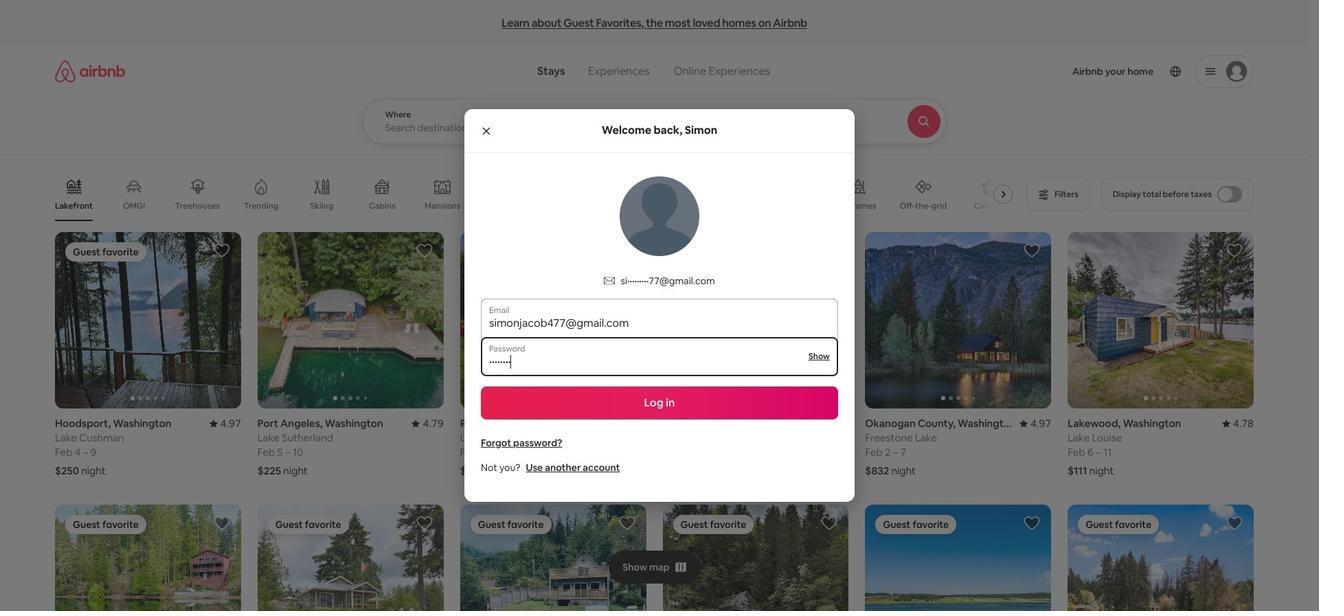 Task type: locate. For each thing, give the bounding box(es) containing it.
1 horizontal spatial 4.97 out of 5 average rating image
[[1020, 417, 1052, 430]]

tab panel
[[363, 99, 984, 144]]

profile element
[[792, 44, 1254, 99]]

log in dialog
[[465, 109, 855, 502]]

add to wishlist: hoodsport, washington image
[[214, 243, 230, 259]]

simon image
[[619, 175, 701, 258]]

0 horizontal spatial 4.97 out of 5 average rating image
[[209, 417, 241, 430]]

add to wishlist: okanogan county, washington image
[[1024, 243, 1041, 259]]

4.78 out of 5 average rating image
[[1223, 417, 1254, 430]]

None email field
[[489, 317, 830, 331]]

none password field inside "log in" "dialog"
[[489, 355, 801, 369]]

0 horizontal spatial add to wishlist: port angeles, washington image
[[619, 516, 635, 532]]

what can we help you find? tab list
[[527, 56, 662, 87]]

group
[[55, 168, 1019, 221], [55, 232, 241, 409], [258, 232, 444, 409], [460, 232, 646, 409], [663, 232, 849, 409], [866, 232, 1238, 409], [1068, 232, 1254, 409], [55, 505, 241, 612], [258, 505, 444, 612], [460, 505, 646, 612], [663, 505, 849, 612], [866, 505, 1052, 612], [1068, 505, 1254, 612]]

1 horizontal spatial add to wishlist: port angeles, washington image
[[822, 516, 838, 532]]

2 4.97 out of 5 average rating image from the left
[[1020, 417, 1052, 430]]

Search destinations search field
[[385, 122, 535, 134]]

add to wishlist: shelton, washington image
[[416, 516, 433, 532]]

4.79 out of 5 average rating image
[[412, 417, 444, 430]]

2 add to wishlist: port angeles, washington image from the left
[[822, 516, 838, 532]]

4.97 out of 5 average rating image
[[209, 417, 241, 430], [1020, 417, 1052, 430]]

none email field inside "log in" "dialog"
[[489, 317, 830, 331]]

1 4.97 out of 5 average rating image from the left
[[209, 417, 241, 430]]

None password field
[[489, 355, 801, 369]]

None search field
[[363, 44, 984, 144]]

add to wishlist: port angeles, washington image
[[619, 516, 635, 532], [822, 516, 838, 532]]



Task type: describe. For each thing, give the bounding box(es) containing it.
add to wishlist: lakewood, washington image
[[1227, 243, 1243, 259]]

add to wishlist: port angeles, washington image
[[416, 243, 433, 259]]

email image
[[604, 276, 615, 287]]

4.96 out of 5 average rating image
[[615, 417, 646, 430]]

add to wishlist: port orchard, washington image
[[214, 516, 230, 532]]

4.95 out of 5 average rating image
[[817, 417, 849, 430]]

add to wishlist: spanaway, washington image
[[1227, 516, 1243, 532]]

add to wishlist: renton, washington image
[[619, 243, 635, 259]]

add to wishlist: coupeville, washington image
[[1024, 516, 1041, 532]]

1 add to wishlist: port angeles, washington image from the left
[[619, 516, 635, 532]]

4.97 out of 5 average rating image for 'add to wishlist: hoodsport, washington' "image" at the left
[[209, 417, 241, 430]]

4.97 out of 5 average rating image for the add to wishlist: okanogan county, washington icon
[[1020, 417, 1052, 430]]



Task type: vqa. For each thing, say whether or not it's contained in the screenshot.
the Log in dialog
yes



